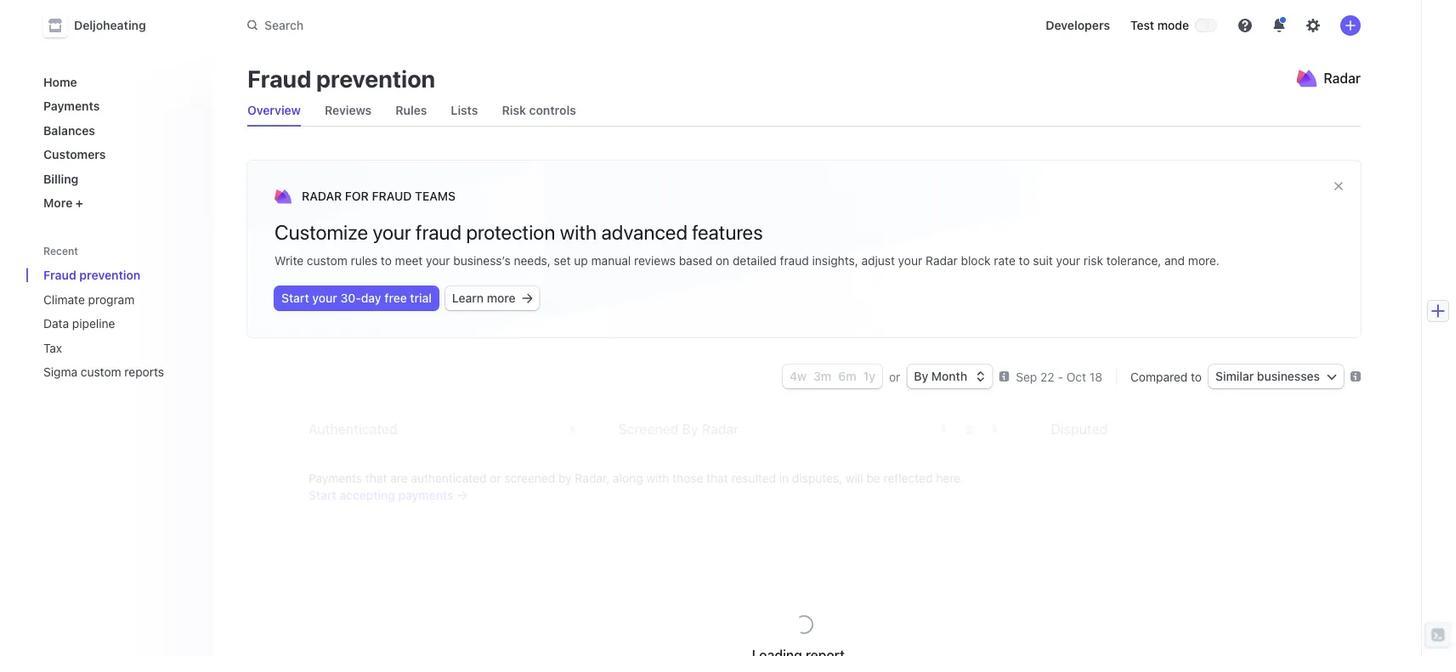 Task type: vqa. For each thing, say whether or not it's contained in the screenshot.
Test mode option
no



Task type: locate. For each thing, give the bounding box(es) containing it.
to left the suit
[[1019, 254, 1030, 268]]

search
[[264, 18, 304, 32]]

prevention up program
[[79, 268, 141, 282]]

payments up accepting
[[309, 471, 362, 485]]

payments that are authenticated or screened by radar, along with those that resulted in disputes, will be reflected here.
[[309, 471, 964, 485]]

sep
[[1016, 370, 1037, 384]]

by month button
[[907, 365, 992, 388]]

billing link
[[37, 165, 200, 193]]

fraud
[[247, 64, 311, 92], [372, 189, 412, 203], [43, 268, 76, 282]]

tab list
[[241, 95, 1361, 127]]

balances
[[43, 123, 95, 137]]

that up start accepting payments
[[365, 471, 387, 485]]

for
[[345, 189, 369, 203]]

advanced
[[601, 220, 688, 244]]

lists
[[451, 103, 478, 117]]

fraud up the overview
[[247, 64, 311, 92]]

custom inside recent element
[[81, 365, 121, 379]]

1 horizontal spatial fraud prevention
[[247, 64, 435, 92]]

are
[[390, 471, 408, 485]]

3m
[[814, 369, 832, 383]]

1y
[[863, 369, 876, 383]]

overview link
[[241, 99, 308, 122]]

to right compared
[[1191, 370, 1202, 384]]

1 horizontal spatial custom
[[307, 254, 347, 268]]

custom for rules
[[307, 254, 347, 268]]

businesses
[[1257, 369, 1320, 383]]

rate
[[994, 254, 1016, 268]]

1 vertical spatial by
[[682, 421, 698, 437]]

0 vertical spatial by
[[914, 369, 928, 383]]

or right 1y button
[[889, 370, 900, 384]]

0 vertical spatial or
[[889, 370, 900, 384]]

manual
[[591, 254, 631, 268]]

by
[[558, 471, 572, 485]]

adjust
[[862, 254, 895, 268]]

to right rules
[[381, 254, 392, 268]]

1 horizontal spatial by
[[914, 369, 928, 383]]

risk
[[502, 103, 526, 117]]

your
[[373, 220, 411, 244], [426, 254, 450, 268], [898, 254, 922, 268], [1056, 254, 1081, 268], [312, 291, 337, 305]]

0 vertical spatial payments
[[43, 99, 100, 113]]

overview
[[247, 103, 301, 117]]

fraud down the 'teams' in the top left of the page
[[416, 220, 462, 244]]

in
[[779, 471, 789, 485]]

6m button
[[838, 369, 857, 383]]

1 vertical spatial start
[[309, 488, 336, 502]]

0 horizontal spatial fraud
[[416, 220, 462, 244]]

settings image
[[1307, 19, 1320, 32]]

and
[[1165, 254, 1185, 268]]

svg image
[[523, 293, 533, 304]]

start down write at the top of page
[[281, 291, 309, 305]]

your up meet
[[373, 220, 411, 244]]

on
[[716, 254, 729, 268]]

tax
[[43, 341, 62, 355]]

1 vertical spatial fraud
[[780, 254, 809, 268]]

tolerance,
[[1107, 254, 1161, 268]]

protection
[[466, 220, 555, 244]]

data pipeline link
[[37, 310, 176, 337]]

fraud prevention
[[247, 64, 435, 92], [43, 268, 141, 282]]

risk controls link
[[495, 99, 583, 122]]

start inside 'link'
[[281, 291, 309, 305]]

oct
[[1067, 370, 1086, 384]]

notifications image
[[1273, 19, 1286, 32]]

radar
[[1324, 70, 1361, 86], [302, 189, 342, 203], [926, 254, 958, 268], [702, 421, 739, 437]]

0 horizontal spatial fraud prevention
[[43, 268, 141, 282]]

by left month
[[914, 369, 928, 383]]

start inside "link"
[[309, 488, 336, 502]]

+
[[76, 196, 83, 210]]

more
[[487, 291, 516, 305]]

1 vertical spatial prevention
[[79, 268, 141, 282]]

2 that from the left
[[707, 471, 728, 485]]

with up up
[[560, 220, 597, 244]]

2 horizontal spatial fraud
[[372, 189, 412, 203]]

fraud down "recent"
[[43, 268, 76, 282]]

fraud right detailed
[[780, 254, 809, 268]]

0 vertical spatial start
[[281, 291, 309, 305]]

by right screened on the left of page
[[682, 421, 698, 437]]

0 horizontal spatial with
[[560, 220, 597, 244]]

0 horizontal spatial fraud
[[43, 268, 76, 282]]

teams
[[415, 189, 456, 203]]

payments
[[43, 99, 100, 113], [309, 471, 362, 485]]

or
[[889, 370, 900, 384], [490, 471, 501, 485]]

fraud right for
[[372, 189, 412, 203]]

custom for reports
[[81, 365, 121, 379]]

prevention up reviews
[[316, 64, 435, 92]]

1 horizontal spatial with
[[646, 471, 669, 485]]

recent
[[43, 245, 78, 257]]

learn more
[[452, 291, 516, 305]]

1 horizontal spatial or
[[889, 370, 900, 384]]

0 vertical spatial fraud
[[247, 64, 311, 92]]

prevention
[[316, 64, 435, 92], [79, 268, 141, 282]]

payments up balances
[[43, 99, 100, 113]]

1 vertical spatial with
[[646, 471, 669, 485]]

radar for fraud teams
[[302, 189, 456, 203]]

0 horizontal spatial payments
[[43, 99, 100, 113]]

1 horizontal spatial prevention
[[316, 64, 435, 92]]

payments inside "core navigation links" element
[[43, 99, 100, 113]]

1 horizontal spatial payments
[[309, 471, 362, 485]]

start accepting payments
[[309, 488, 453, 502]]

6m
[[838, 369, 857, 383]]

2 vertical spatial fraud
[[43, 268, 76, 282]]

write
[[275, 254, 304, 268]]

22
[[1041, 370, 1055, 384]]

deljoheating
[[74, 18, 146, 32]]

those
[[673, 471, 703, 485]]

custom down customize
[[307, 254, 347, 268]]

1 vertical spatial or
[[490, 471, 501, 485]]

that right the 'those'
[[707, 471, 728, 485]]

0 horizontal spatial to
[[381, 254, 392, 268]]

similar businesses
[[1216, 369, 1320, 383]]

Search search field
[[237, 10, 717, 41]]

with
[[560, 220, 597, 244], [646, 471, 669, 485]]

custom down tax link
[[81, 365, 121, 379]]

free
[[384, 291, 407, 305]]

0 horizontal spatial that
[[365, 471, 387, 485]]

rules
[[351, 254, 378, 268]]

lists link
[[444, 99, 485, 122]]

fraud prevention up the climate program at top left
[[43, 268, 141, 282]]

program
[[88, 292, 135, 306]]

test mode
[[1131, 18, 1189, 32]]

screened by radar
[[619, 421, 739, 437]]

0 horizontal spatial prevention
[[79, 268, 141, 282]]

1 horizontal spatial fraud
[[780, 254, 809, 268]]

fraud prevention up reviews
[[247, 64, 435, 92]]

1 vertical spatial custom
[[81, 365, 121, 379]]

your left 30-
[[312, 291, 337, 305]]

1 horizontal spatial that
[[707, 471, 728, 485]]

0 vertical spatial custom
[[307, 254, 347, 268]]

along
[[613, 471, 643, 485]]

0 vertical spatial fraud prevention
[[247, 64, 435, 92]]

tax link
[[37, 334, 176, 362]]

rules
[[395, 103, 427, 117]]

1 vertical spatial fraud prevention
[[43, 268, 141, 282]]

start left accepting
[[309, 488, 336, 502]]

climate program link
[[37, 286, 176, 313]]

with right along
[[646, 471, 669, 485]]

rules link
[[389, 99, 434, 122]]

customize
[[275, 220, 368, 244]]

core navigation links element
[[37, 68, 200, 217]]

disputes,
[[792, 471, 843, 485]]

0 horizontal spatial custom
[[81, 365, 121, 379]]

billing
[[43, 172, 78, 186]]

disputed
[[1051, 421, 1108, 437]]

or left screened
[[490, 471, 501, 485]]

sep 22 - oct 18
[[1016, 370, 1103, 384]]

1 vertical spatial payments
[[309, 471, 362, 485]]

radar,
[[575, 471, 610, 485]]



Task type: describe. For each thing, give the bounding box(es) containing it.
reflected
[[884, 471, 933, 485]]

reviews
[[325, 103, 372, 117]]

recent element
[[26, 261, 213, 386]]

balances link
[[37, 116, 200, 144]]

4w 3m 6m 1y
[[790, 369, 876, 383]]

more.
[[1188, 254, 1220, 268]]

accepting
[[339, 488, 395, 502]]

payments for payments that are authenticated or screened by radar, along with those that resulted in disputes, will be reflected here.
[[309, 471, 362, 485]]

more +
[[43, 196, 83, 210]]

fraud inside recent element
[[43, 268, 76, 282]]

0 vertical spatial with
[[560, 220, 597, 244]]

tab list containing overview
[[241, 95, 1361, 127]]

risk controls
[[502, 103, 576, 117]]

4w button
[[790, 369, 807, 383]]

Search text field
[[237, 10, 717, 41]]

similar
[[1216, 369, 1254, 383]]

by inside popup button
[[914, 369, 928, 383]]

test
[[1131, 18, 1154, 32]]

customize your fraud protection with advanced features
[[275, 220, 763, 244]]

sigma custom reports link
[[37, 358, 176, 386]]

start your 30-day free trial link
[[275, 286, 439, 310]]

customers link
[[37, 141, 200, 168]]

1y button
[[863, 369, 876, 383]]

start accepting payments link
[[309, 487, 1361, 504]]

developers link
[[1039, 12, 1117, 39]]

climate
[[43, 292, 85, 306]]

learn more link
[[445, 286, 540, 310]]

here.
[[936, 471, 964, 485]]

home
[[43, 75, 77, 89]]

learn
[[452, 291, 484, 305]]

help image
[[1239, 19, 1252, 32]]

needs,
[[514, 254, 551, 268]]

trial
[[410, 291, 432, 305]]

home link
[[37, 68, 200, 96]]

1 that from the left
[[365, 471, 387, 485]]

2 horizontal spatial to
[[1191, 370, 1202, 384]]

screened
[[504, 471, 555, 485]]

authenticated
[[309, 421, 398, 437]]

30-
[[340, 291, 361, 305]]

prevention inside recent element
[[79, 268, 141, 282]]

be
[[867, 471, 880, 485]]

developers
[[1046, 18, 1110, 32]]

4w
[[790, 369, 807, 383]]

meet
[[395, 254, 423, 268]]

3m button
[[814, 369, 832, 383]]

start for start your 30-day free trial
[[281, 291, 309, 305]]

-
[[1058, 370, 1063, 384]]

payments
[[398, 488, 453, 502]]

reports
[[124, 365, 164, 379]]

resulted
[[731, 471, 776, 485]]

write custom rules to meet your business's needs, set up manual reviews based on detailed fraud insights, adjust your radar block rate to suit your risk tolerance, and more.
[[275, 254, 1220, 268]]

reviews
[[634, 254, 676, 268]]

mode
[[1158, 18, 1189, 32]]

will
[[846, 471, 863, 485]]

risk
[[1084, 254, 1103, 268]]

1 horizontal spatial to
[[1019, 254, 1030, 268]]

customers
[[43, 147, 106, 162]]

recent navigation links element
[[26, 244, 213, 386]]

start your 30-day free trial
[[281, 291, 432, 305]]

by month
[[914, 369, 968, 383]]

pipeline
[[72, 317, 115, 331]]

sigma custom reports
[[43, 365, 164, 379]]

data
[[43, 317, 69, 331]]

your left risk on the top
[[1056, 254, 1081, 268]]

up
[[574, 254, 588, 268]]

svg image
[[1327, 372, 1337, 382]]

0 horizontal spatial or
[[490, 471, 501, 485]]

your right the 'adjust'
[[898, 254, 922, 268]]

your right meet
[[426, 254, 450, 268]]

month
[[932, 369, 968, 383]]

0 vertical spatial fraud
[[416, 220, 462, 244]]

fraud prevention inside recent element
[[43, 268, 141, 282]]

your inside start your 30-day free trial 'link'
[[312, 291, 337, 305]]

18
[[1090, 370, 1103, 384]]

1 vertical spatial fraud
[[372, 189, 412, 203]]

reviews link
[[318, 99, 378, 122]]

compared
[[1131, 370, 1188, 384]]

block
[[961, 254, 991, 268]]

climate program
[[43, 292, 135, 306]]

0 horizontal spatial by
[[682, 421, 698, 437]]

insights,
[[812, 254, 858, 268]]

compared to
[[1131, 370, 1202, 384]]

controls
[[529, 103, 576, 117]]

payments link
[[37, 92, 200, 120]]

set
[[554, 254, 571, 268]]

data pipeline
[[43, 317, 115, 331]]

business's
[[453, 254, 511, 268]]

start for start accepting payments
[[309, 488, 336, 502]]

fraud prevention link
[[37, 261, 176, 289]]

detailed
[[733, 254, 777, 268]]

1 horizontal spatial fraud
[[247, 64, 311, 92]]

features
[[692, 220, 763, 244]]

similar businesses button
[[1209, 365, 1344, 388]]

deljoheating button
[[43, 14, 163, 37]]

payments for payments
[[43, 99, 100, 113]]

0 vertical spatial prevention
[[316, 64, 435, 92]]



